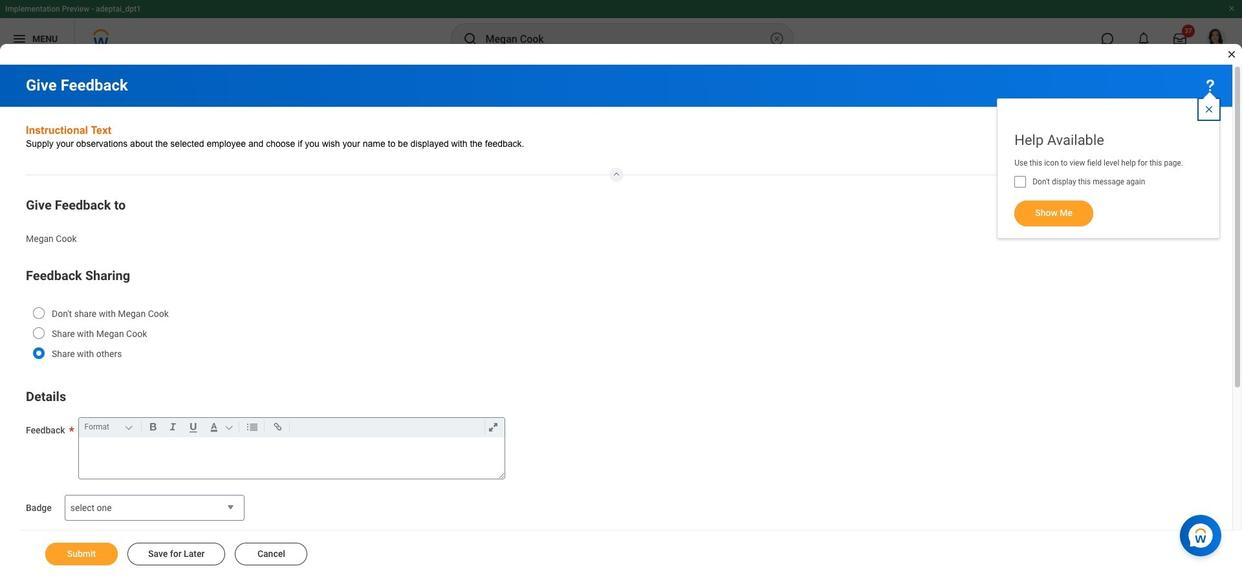 Task type: describe. For each thing, give the bounding box(es) containing it.
profile logan mcneil element
[[1198, 25, 1234, 53]]

underline image
[[184, 419, 202, 435]]

Feedback text field
[[79, 438, 504, 479]]

chevron up image
[[608, 167, 624, 178]]

search image
[[462, 31, 478, 47]]

start guided tours image
[[1203, 78, 1218, 93]]

inbox large image
[[1173, 32, 1186, 45]]

Don't display this message again checkbox
[[1014, 176, 1026, 188]]

bold image
[[144, 419, 161, 435]]



Task type: vqa. For each thing, say whether or not it's contained in the screenshot.
7th 4 button from the top
no



Task type: locate. For each thing, give the bounding box(es) containing it.
banner
[[0, 0, 1242, 60]]

close help available image
[[1204, 104, 1214, 115]]

close give feedback image
[[1227, 49, 1237, 60]]

bulleted list image
[[244, 419, 261, 435]]

main content
[[0, 65, 1242, 577]]

notifications large image
[[1137, 32, 1150, 45]]

megan cook element
[[26, 231, 77, 244]]

x circle image
[[769, 31, 784, 47]]

workday assistant region
[[1180, 510, 1227, 556]]

group
[[26, 194, 1206, 250], [26, 265, 1206, 371], [26, 386, 1206, 480], [82, 418, 507, 438]]

close environment banner image
[[1228, 5, 1236, 12]]

link image
[[269, 419, 286, 435]]

action bar region
[[19, 530, 1242, 577]]

italic image
[[164, 419, 182, 435]]

maximize image
[[484, 419, 502, 435]]

don't display this message again image
[[1014, 176, 1026, 188]]

dialog
[[0, 0, 1242, 577], [997, 85, 1220, 239]]



